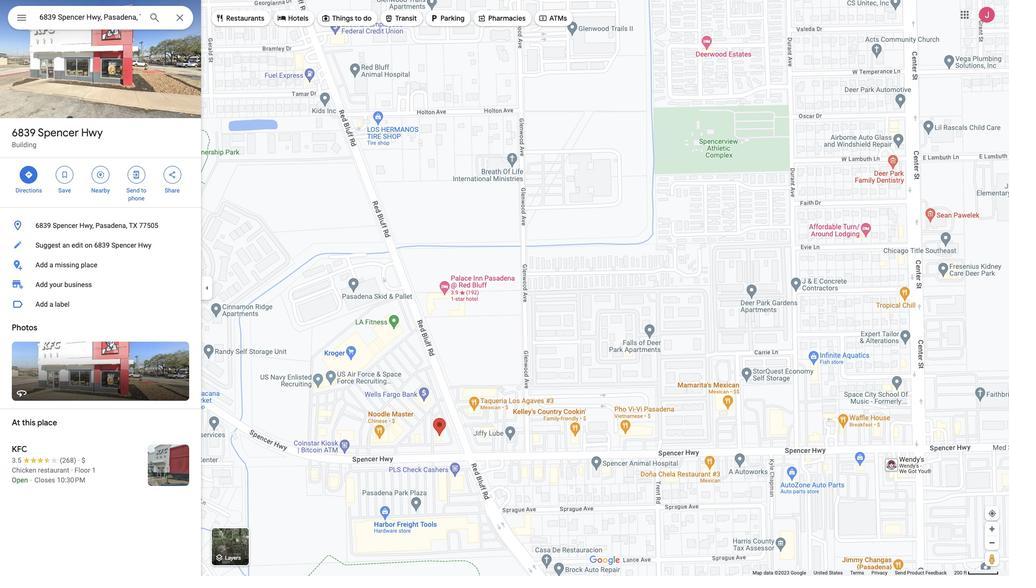 Task type: locate. For each thing, give the bounding box(es) containing it.
1 a from the top
[[49, 261, 53, 269]]

1 vertical spatial spencer
[[53, 222, 78, 230]]

6839 Spencer Hwy, Pasadena, TX 77505 field
[[8, 6, 193, 30]]

a left missing at the left top of the page
[[49, 261, 53, 269]]

your
[[49, 281, 63, 289]]

6839 up building
[[12, 126, 36, 140]]

©2023
[[775, 571, 790, 576]]

footer containing map data ©2023 google
[[753, 570, 954, 577]]

spencer inside 6839 spencer hwy building
[[38, 126, 79, 140]]

show street view coverage image
[[985, 552, 999, 567]]

0 vertical spatial place
[[81, 261, 97, 269]]

6839 spencer hwy main content
[[0, 0, 201, 577]]

hotels
[[288, 14, 309, 23]]

 pharmacies
[[477, 13, 526, 24]]

6839 inside button
[[35, 222, 51, 230]]

closes
[[34, 477, 55, 484]]

 parking
[[430, 13, 465, 24]]

3 add from the top
[[35, 301, 48, 308]]

place down on
[[81, 261, 97, 269]]

hwy up the 
[[81, 126, 103, 140]]

spencer inside button
[[53, 222, 78, 230]]

·
[[78, 457, 80, 465], [71, 467, 73, 475]]

to
[[355, 14, 362, 23], [141, 187, 146, 194]]

0 horizontal spatial ·
[[71, 467, 73, 475]]

 restaurants
[[215, 13, 264, 24]]

6839 right on
[[94, 241, 110, 249]]

2 vertical spatial spencer
[[111, 241, 136, 249]]

a inside button
[[49, 261, 53, 269]]

6839
[[12, 126, 36, 140], [35, 222, 51, 230], [94, 241, 110, 249]]


[[24, 170, 33, 180]]

· $
[[78, 457, 85, 465]]

 atms
[[539, 13, 567, 24]]

0 vertical spatial to
[[355, 14, 362, 23]]

this
[[22, 418, 36, 428]]


[[277, 13, 286, 24]]

2 vertical spatial add
[[35, 301, 48, 308]]

10:30 pm
[[57, 477, 85, 484]]

send
[[126, 187, 140, 194], [895, 571, 906, 576]]

200 ft button
[[954, 571, 999, 576]]

1 vertical spatial ·
[[71, 467, 73, 475]]

0 vertical spatial 6839
[[12, 126, 36, 140]]

floor
[[75, 467, 90, 475]]

spencer inside button
[[111, 241, 136, 249]]

1 horizontal spatial ·
[[78, 457, 80, 465]]

2 a from the top
[[49, 301, 53, 308]]

send inside send to phone
[[126, 187, 140, 194]]

nearby
[[91, 187, 110, 194]]

None field
[[39, 11, 141, 23]]

a for missing
[[49, 261, 53, 269]]

0 vertical spatial ·
[[78, 457, 80, 465]]

0 horizontal spatial place
[[37, 418, 57, 428]]


[[60, 170, 69, 180]]

zoom out image
[[988, 540, 996, 547]]

transit
[[395, 14, 417, 23]]

1 vertical spatial 6839
[[35, 222, 51, 230]]

6839 inside 6839 spencer hwy building
[[12, 126, 36, 140]]

send left product at the right of page
[[895, 571, 906, 576]]

1 vertical spatial place
[[37, 418, 57, 428]]

pharmacies
[[488, 14, 526, 23]]

spencer up 
[[38, 126, 79, 140]]

1 vertical spatial add
[[35, 281, 48, 289]]

0 vertical spatial a
[[49, 261, 53, 269]]

building
[[12, 141, 37, 149]]

a for label
[[49, 301, 53, 308]]

2 add from the top
[[35, 281, 48, 289]]

edit
[[72, 241, 83, 249]]

 things to do
[[321, 13, 372, 24]]

to inside send to phone
[[141, 187, 146, 194]]

to left do
[[355, 14, 362, 23]]

send for send to phone
[[126, 187, 140, 194]]


[[96, 170, 105, 180]]

footer
[[753, 570, 954, 577]]

1 horizontal spatial to
[[355, 14, 362, 23]]

6839 up suggest
[[35, 222, 51, 230]]

77505
[[139, 222, 158, 230]]

to up phone
[[141, 187, 146, 194]]


[[477, 13, 486, 24]]

add down suggest
[[35, 261, 48, 269]]

hwy
[[81, 126, 103, 140], [138, 241, 151, 249]]

spencer for hwy
[[38, 126, 79, 140]]

place
[[81, 261, 97, 269], [37, 418, 57, 428]]

0 vertical spatial send
[[126, 187, 140, 194]]

united states
[[814, 571, 843, 576]]

terms
[[850, 571, 864, 576]]

zoom in image
[[988, 526, 996, 533]]

label
[[55, 301, 70, 308]]

map
[[753, 571, 762, 576]]

2 vertical spatial 6839
[[94, 241, 110, 249]]

save
[[58, 187, 71, 194]]

a
[[49, 261, 53, 269], [49, 301, 53, 308]]

· left $
[[78, 457, 80, 465]]

6839 spencer hwy building
[[12, 126, 103, 149]]

1
[[92, 467, 96, 475]]

add left your
[[35, 281, 48, 289]]

1 vertical spatial send
[[895, 571, 906, 576]]

ft
[[964, 571, 967, 576]]

hwy inside button
[[138, 241, 151, 249]]

spencer
[[38, 126, 79, 140], [53, 222, 78, 230], [111, 241, 136, 249]]

add left label
[[35, 301, 48, 308]]

0 vertical spatial spencer
[[38, 126, 79, 140]]

add inside button
[[35, 261, 48, 269]]

add a missing place button
[[0, 255, 201, 275]]

states
[[829, 571, 843, 576]]

send product feedback button
[[895, 570, 947, 577]]

a left label
[[49, 301, 53, 308]]

on
[[85, 241, 92, 249]]

a inside button
[[49, 301, 53, 308]]

place right the 'this'
[[37, 418, 57, 428]]

1 vertical spatial to
[[141, 187, 146, 194]]

0 vertical spatial hwy
[[81, 126, 103, 140]]

to inside " things to do"
[[355, 14, 362, 23]]

share
[[165, 187, 180, 194]]

spencer up an
[[53, 222, 78, 230]]

price: inexpensive image
[[81, 457, 85, 465]]

terms button
[[850, 570, 864, 577]]

add for add your business
[[35, 281, 48, 289]]

privacy
[[872, 571, 888, 576]]

 transit
[[384, 13, 417, 24]]

6839 inside button
[[94, 241, 110, 249]]

1 horizontal spatial hwy
[[138, 241, 151, 249]]

· up 10:30 pm
[[71, 467, 73, 475]]

0 horizontal spatial to
[[141, 187, 146, 194]]

1 add from the top
[[35, 261, 48, 269]]

1 horizontal spatial send
[[895, 571, 906, 576]]

photos
[[12, 323, 37, 333]]

(268)
[[60, 457, 76, 465]]

show your location image
[[988, 510, 997, 518]]

⋅
[[30, 477, 33, 484]]

chicken restaurant · floor 1 open ⋅ closes 10:30 pm
[[12, 467, 96, 484]]

spencer down "tx"
[[111, 241, 136, 249]]

1 horizontal spatial place
[[81, 261, 97, 269]]

send up phone
[[126, 187, 140, 194]]

actions for 6839 spencer hwy region
[[0, 158, 201, 207]]


[[16, 11, 28, 25]]

hwy down 77505
[[138, 241, 151, 249]]

add inside button
[[35, 301, 48, 308]]

at this place
[[12, 418, 57, 428]]

0 horizontal spatial hwy
[[81, 126, 103, 140]]

0 horizontal spatial send
[[126, 187, 140, 194]]

restaurants
[[226, 14, 264, 23]]

spencer for hwy,
[[53, 222, 78, 230]]

1 vertical spatial a
[[49, 301, 53, 308]]


[[539, 13, 547, 24]]

send inside the 'send product feedback' button
[[895, 571, 906, 576]]

0 vertical spatial add
[[35, 261, 48, 269]]

1 vertical spatial hwy
[[138, 241, 151, 249]]

 hotels
[[277, 13, 309, 24]]



Task type: vqa. For each thing, say whether or not it's contained in the screenshot.


Task type: describe. For each thing, give the bounding box(es) containing it.
add a label
[[35, 301, 70, 308]]

layers
[[225, 556, 241, 562]]

google
[[791, 571, 806, 576]]

feedback
[[926, 571, 947, 576]]

map data ©2023 google
[[753, 571, 806, 576]]

200
[[954, 571, 963, 576]]

send product feedback
[[895, 571, 947, 576]]

suggest an edit on 6839 spencer hwy
[[35, 241, 151, 249]]

send for send product feedback
[[895, 571, 906, 576]]

footer inside google maps element
[[753, 570, 954, 577]]

add for add a label
[[35, 301, 48, 308]]

open
[[12, 477, 28, 484]]

collapse side panel image
[[202, 283, 212, 294]]

add for add a missing place
[[35, 261, 48, 269]]

send to phone
[[126, 187, 146, 202]]

google maps element
[[0, 0, 1009, 577]]

things
[[332, 14, 353, 23]]

product
[[907, 571, 924, 576]]

add your business link
[[0, 275, 201, 295]]

restaurant
[[38, 467, 69, 475]]

6839 spencer hwy, pasadena, tx 77505
[[35, 222, 158, 230]]

add a missing place
[[35, 261, 97, 269]]

missing
[[55, 261, 79, 269]]

an
[[62, 241, 70, 249]]

add your business
[[35, 281, 92, 289]]


[[430, 13, 439, 24]]

suggest
[[35, 241, 61, 249]]

· inside chicken restaurant · floor 1 open ⋅ closes 10:30 pm
[[71, 467, 73, 475]]

hwy,
[[79, 222, 94, 230]]

phone
[[128, 195, 145, 202]]

privacy button
[[872, 570, 888, 577]]

atms
[[549, 14, 567, 23]]

united states button
[[814, 570, 843, 577]]

business
[[64, 281, 92, 289]]

 button
[[8, 6, 35, 32]]

6839 spencer hwy, pasadena, tx 77505 button
[[0, 216, 201, 236]]

3.5 stars 268 reviews image
[[12, 456, 76, 466]]

$
[[81, 457, 85, 465]]

6839 for hwy
[[12, 126, 36, 140]]

hwy inside 6839 spencer hwy building
[[81, 126, 103, 140]]


[[215, 13, 224, 24]]

data
[[764, 571, 773, 576]]

 search field
[[8, 6, 193, 32]]

kfc
[[12, 445, 27, 455]]

directions
[[16, 187, 42, 194]]

3.5
[[12, 457, 21, 465]]

6839 for hwy,
[[35, 222, 51, 230]]

chicken
[[12, 467, 36, 475]]

at
[[12, 418, 20, 428]]


[[168, 170, 177, 180]]

google account: james peterson  
(james.peterson1902@gmail.com) image
[[979, 7, 995, 22]]

do
[[363, 14, 372, 23]]

united
[[814, 571, 828, 576]]


[[384, 13, 393, 24]]

200 ft
[[954, 571, 967, 576]]


[[321, 13, 330, 24]]

none field inside 6839 spencer hwy, pasadena, tx 77505 field
[[39, 11, 141, 23]]

place inside add a missing place button
[[81, 261, 97, 269]]

suggest an edit on 6839 spencer hwy button
[[0, 236, 201, 255]]

tx
[[129, 222, 137, 230]]

pasadena,
[[95, 222, 127, 230]]

add a label button
[[0, 295, 201, 314]]

parking
[[441, 14, 465, 23]]


[[132, 170, 141, 180]]



